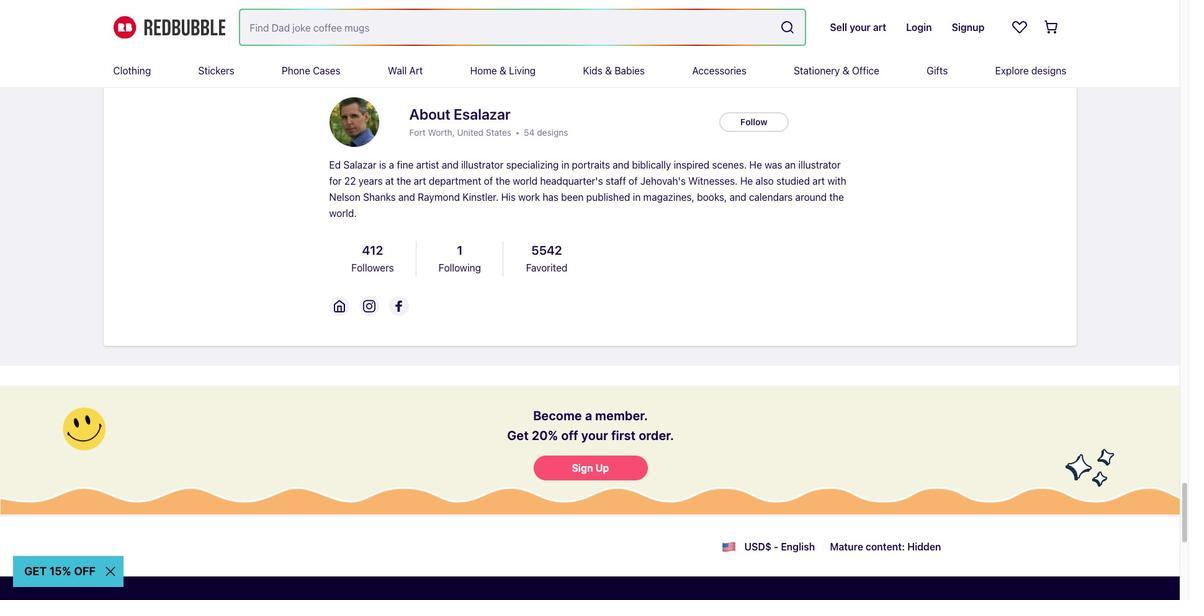 Task type: vqa. For each thing, say whether or not it's contained in the screenshot.
the top Magnet
no



Task type: describe. For each thing, give the bounding box(es) containing it.
inspired
[[674, 160, 710, 171]]

around
[[795, 192, 827, 203]]

published
[[586, 192, 630, 203]]

shop
[[136, 6, 154, 15]]

🇺🇸 footer
[[0, 516, 1180, 601]]

ed salazar is a fine artist and illustrator specializing in portraits and biblically inspired scenes. he was an illustrator for 22 years at the art department of the world headquarter's staff of jehovah's witnesses. he also studied art with nelson shanks and raymond kinstler. his work has been published in magazines, books, and calendars around the world.
[[329, 160, 846, 219]]

1 of from the left
[[484, 176, 493, 187]]

usd$
[[744, 542, 771, 553]]

0 vertical spatial in
[[561, 160, 569, 171]]

raymond
[[418, 192, 460, 203]]

art
[[409, 65, 423, 76]]

1 illustrator from the left
[[461, 160, 504, 171]]

0 vertical spatial he
[[749, 160, 762, 171]]

wall art
[[388, 65, 423, 76]]

nelson
[[329, 192, 361, 203]]

biblically
[[632, 160, 671, 171]]

content:
[[866, 542, 905, 553]]

🇺🇸
[[722, 539, 737, 556]]

shanks
[[363, 192, 396, 203]]

followers
[[351, 263, 394, 274]]

clothing
[[113, 65, 151, 76]]

mature
[[830, 542, 863, 553]]

states
[[486, 127, 511, 138]]

about
[[409, 106, 451, 123]]

modal overlay box frame element
[[0, 386, 1180, 516]]

english
[[781, 542, 815, 553]]

and up staff
[[613, 160, 629, 171]]

department
[[429, 176, 481, 187]]

wall art link
[[388, 55, 423, 87]]

also
[[756, 176, 774, 187]]

kids & babies
[[583, 65, 645, 76]]

kinstler.
[[463, 192, 499, 203]]

explore
[[995, 65, 1029, 76]]

with
[[828, 176, 846, 187]]

united
[[457, 127, 484, 138]]

phone cases
[[282, 65, 341, 76]]

world
[[513, 176, 538, 187]]

kids & babies link
[[583, 55, 645, 87]]

cases
[[313, 65, 341, 76]]

gifts
[[927, 65, 948, 76]]

gifts link
[[927, 55, 948, 87]]

0 horizontal spatial the
[[397, 176, 411, 187]]

accessories link
[[692, 55, 747, 87]]

witnesses.
[[688, 176, 738, 187]]

5542
[[531, 243, 562, 258]]

& for babies
[[605, 65, 612, 76]]

2 illustrator from the left
[[798, 160, 841, 171]]

and up department at the top of page
[[442, 160, 459, 171]]

usd$ - english
[[744, 542, 815, 553]]

years
[[358, 176, 383, 187]]

fort
[[409, 127, 426, 138]]

phone
[[282, 65, 310, 76]]

412 followers
[[351, 243, 394, 274]]

designs for explore designs
[[1031, 65, 1066, 76]]

magazines,
[[643, 192, 694, 203]]

specializing
[[506, 160, 559, 171]]

an
[[785, 160, 796, 171]]

shop all products link
[[136, 0, 352, 24]]

work
[[518, 192, 540, 203]]

412
[[362, 243, 383, 258]]

mature content: hidden link
[[830, 537, 941, 557]]

world.
[[329, 208, 357, 219]]

1 vertical spatial he
[[740, 176, 753, 187]]

explore designs
[[995, 65, 1066, 76]]

54 designs
[[524, 127, 568, 138]]

calendars
[[749, 192, 793, 203]]

been
[[561, 192, 584, 203]]

office
[[852, 65, 879, 76]]

staff
[[606, 176, 626, 187]]

54
[[524, 127, 535, 138]]

jehovah's
[[640, 176, 686, 187]]



Task type: locate. For each thing, give the bounding box(es) containing it.
designs
[[1031, 65, 1066, 76], [537, 127, 568, 138]]

1 horizontal spatial the
[[496, 176, 510, 187]]

art up around
[[813, 176, 825, 187]]

3 & from the left
[[843, 65, 849, 76]]

0 horizontal spatial illustrator
[[461, 160, 504, 171]]

salazar
[[343, 160, 377, 171]]

1 horizontal spatial art
[[813, 176, 825, 187]]

designs right explore
[[1031, 65, 1066, 76]]

he left also
[[740, 176, 753, 187]]

he left was
[[749, 160, 762, 171]]

of right staff
[[629, 176, 638, 187]]

of
[[484, 176, 493, 187], [629, 176, 638, 187]]

2 of from the left
[[629, 176, 638, 187]]

designs right 54
[[537, 127, 568, 138]]

he
[[749, 160, 762, 171], [740, 176, 753, 187]]

stationery
[[794, 65, 840, 76]]

& left office at right top
[[843, 65, 849, 76]]

accessories
[[692, 65, 747, 76]]

home & living link
[[470, 55, 536, 87]]

was
[[765, 160, 782, 171]]

products
[[166, 6, 197, 15]]

2 & from the left
[[605, 65, 612, 76]]

in
[[561, 160, 569, 171], [633, 192, 641, 203]]

1 horizontal spatial in
[[633, 192, 641, 203]]

of up kinstler.
[[484, 176, 493, 187]]

2 art from the left
[[813, 176, 825, 187]]

& for office
[[843, 65, 849, 76]]

0 horizontal spatial of
[[484, 176, 493, 187]]

clothing link
[[113, 55, 151, 87]]

the
[[397, 176, 411, 187], [496, 176, 510, 187], [829, 192, 844, 203]]

books,
[[697, 192, 727, 203]]

menu bar containing clothing
[[113, 55, 1067, 87]]

1 horizontal spatial designs
[[1031, 65, 1066, 76]]

2 horizontal spatial the
[[829, 192, 844, 203]]

designs for 54 designs
[[537, 127, 568, 138]]

worth,
[[428, 127, 455, 138]]

1 vertical spatial in
[[633, 192, 641, 203]]

illustrator
[[461, 160, 504, 171], [798, 160, 841, 171]]

babies
[[615, 65, 645, 76]]

fort worth, united states
[[409, 127, 511, 138]]

phone cases link
[[282, 55, 341, 87]]

fine
[[397, 160, 414, 171]]

0 horizontal spatial designs
[[537, 127, 568, 138]]

Search term search field
[[240, 10, 775, 45]]

stickers
[[198, 65, 234, 76]]

art down the artist
[[414, 176, 426, 187]]

in up headquarter's
[[561, 160, 569, 171]]

mature content: hidden
[[830, 542, 941, 553]]

1 & from the left
[[500, 65, 506, 76]]

living
[[509, 65, 536, 76]]

1 horizontal spatial illustrator
[[798, 160, 841, 171]]

scenes.
[[712, 160, 747, 171]]

menu bar
[[113, 55, 1067, 87]]

the right at
[[397, 176, 411, 187]]

about esalazar
[[409, 106, 511, 123]]

None field
[[240, 10, 805, 45]]

22
[[344, 176, 356, 187]]

kids
[[583, 65, 603, 76]]

illustrator up the with
[[798, 160, 841, 171]]

& for living
[[500, 65, 506, 76]]

5542 favorited
[[526, 243, 568, 274]]

stickers link
[[198, 55, 234, 87]]

at
[[385, 176, 394, 187]]

favorited
[[526, 263, 568, 274]]

illustrator up department at the top of page
[[461, 160, 504, 171]]

-
[[774, 542, 778, 553]]

and right shanks
[[398, 192, 415, 203]]

a
[[389, 160, 394, 171]]

artist
[[416, 160, 439, 171]]

home & living
[[470, 65, 536, 76]]

wall
[[388, 65, 407, 76]]

stationery & office
[[794, 65, 879, 76]]

2 horizontal spatial &
[[843, 65, 849, 76]]

all
[[156, 6, 164, 15]]

0 horizontal spatial in
[[561, 160, 569, 171]]

1
[[457, 243, 463, 258]]

0 horizontal spatial art
[[414, 176, 426, 187]]

following
[[439, 263, 481, 274]]

1 following
[[439, 243, 481, 274]]

shop all products
[[136, 6, 197, 15]]

for
[[329, 176, 342, 187]]

1 horizontal spatial &
[[605, 65, 612, 76]]

esalazar
[[454, 106, 511, 123]]

1 vertical spatial designs
[[537, 127, 568, 138]]

ed
[[329, 160, 341, 171]]

home
[[470, 65, 497, 76]]

explore designs link
[[995, 55, 1066, 87]]

designs inside explore designs link
[[1031, 65, 1066, 76]]

in right published
[[633, 192, 641, 203]]

has
[[543, 192, 559, 203]]

0 horizontal spatial &
[[500, 65, 506, 76]]

is
[[379, 160, 386, 171]]

stationery & office link
[[794, 55, 879, 87]]

the up 'his'
[[496, 176, 510, 187]]

portraits
[[572, 160, 610, 171]]

0 vertical spatial designs
[[1031, 65, 1066, 76]]

redbubble logo image
[[113, 16, 225, 39]]

headquarter's
[[540, 176, 603, 187]]

and right 'books,'
[[730, 192, 746, 203]]

studied
[[776, 176, 810, 187]]

& left living
[[500, 65, 506, 76]]

the down the with
[[829, 192, 844, 203]]

1 horizontal spatial of
[[629, 176, 638, 187]]

his
[[501, 192, 516, 203]]

& right kids
[[605, 65, 612, 76]]

hidden
[[907, 542, 941, 553]]

1 art from the left
[[414, 176, 426, 187]]



